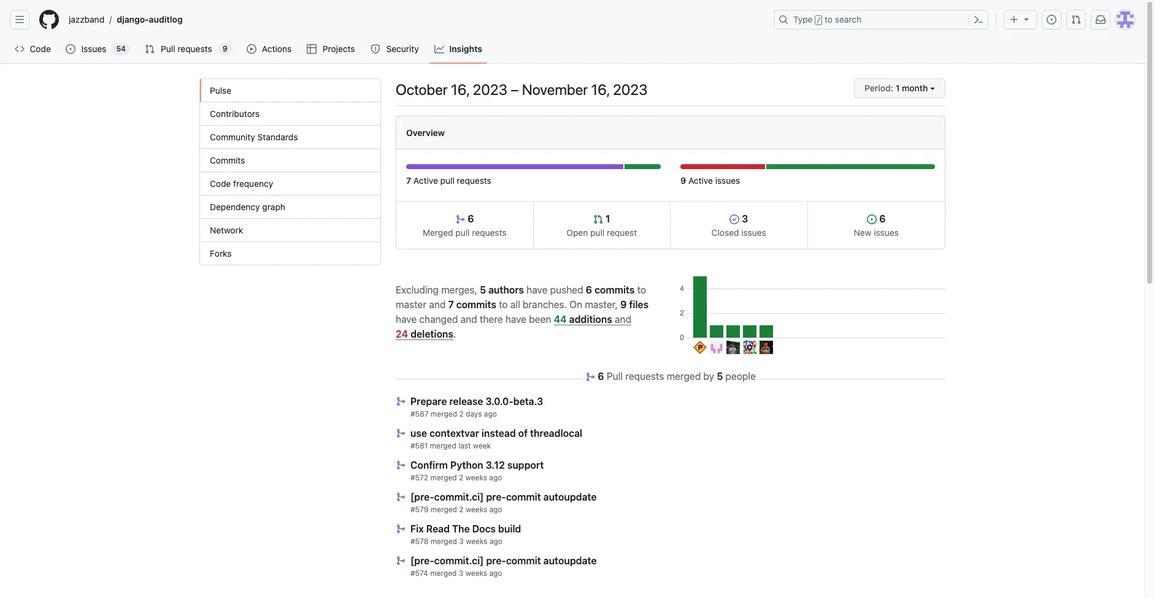 Task type: describe. For each thing, give the bounding box(es) containing it.
/ for jazzband
[[109, 14, 112, 25]]

git merge image for use contextvar instead of threadlocal #581 merged last week
[[396, 429, 406, 439]]

code frequency link
[[200, 172, 380, 196]]

excluding merges, 5 authors have pushed 6 commits
[[396, 284, 635, 295]]

[pre- for [pre-commit.ci] pre-commit autoupdate #579 merged 2 weeks ago
[[411, 492, 434, 503]]

security
[[386, 44, 419, 54]]

weeks for [pre-commit.ci] pre-commit autoupdate #574 merged 3 weeks ago
[[466, 570, 487, 579]]

7 commits to all branches.   on master, 9 files have changed and there have been 44 additions and 24 deletions .
[[396, 299, 649, 340]]

active for pull
[[414, 176, 438, 186]]

1 16, from the left
[[451, 81, 470, 98]]

contextvar
[[430, 428, 479, 439]]

ago inside confirm python 3.12 support #572 merged 2 weeks ago
[[489, 474, 502, 483]]

forks link
[[200, 242, 380, 265]]

–
[[511, 81, 519, 98]]

3.0.0-
[[486, 396, 513, 407]]

3 for fix read the docs build
[[459, 538, 464, 547]]

[pre-commit.ci] pre-commit autoupdate #579 merged 2 weeks ago
[[411, 492, 597, 515]]

2 horizontal spatial and
[[615, 314, 632, 325]]

jazzband
[[69, 14, 104, 25]]

0 horizontal spatial issue opened image
[[66, 44, 76, 54]]

beta.3
[[513, 396, 543, 407]]

git merge image for confirm python 3.12 support #572 merged 2 weeks ago
[[396, 461, 406, 471]]

merged inside [pre-commit.ci] pre-commit autoupdate #574 merged 3 weeks ago
[[430, 570, 457, 579]]

community
[[210, 132, 255, 142]]

have down all
[[506, 314, 527, 325]]

prepare release 3.0.0-beta.3 #587 merged 2 days ago
[[411, 396, 543, 419]]

24
[[396, 329, 408, 340]]

commits
[[210, 155, 245, 166]]

month
[[902, 83, 928, 93]]

contributors
[[210, 109, 260, 119]]

of
[[518, 428, 528, 439]]

projects
[[323, 44, 355, 54]]

merged left by
[[667, 371, 701, 382]]

table image
[[307, 44, 317, 54]]

2 16, from the left
[[591, 81, 610, 98]]

additions
[[569, 314, 612, 325]]

autoupdate for [pre-commit.ci] pre-commit autoupdate #579 merged 2 weeks ago
[[544, 492, 597, 503]]

issues
[[81, 44, 106, 54]]

support
[[507, 460, 544, 471]]

ago inside 'prepare release 3.0.0-beta.3 #587 merged 2 days ago'
[[484, 410, 497, 419]]

0 vertical spatial 3
[[740, 214, 748, 225]]

auditlog
[[149, 14, 183, 25]]

excluding
[[396, 284, 439, 295]]

community standards link
[[200, 126, 380, 149]]

there
[[480, 314, 503, 325]]

code link
[[10, 40, 56, 58]]

request
[[607, 228, 637, 238]]

docs
[[472, 524, 496, 535]]

master
[[396, 299, 427, 310]]

the
[[452, 524, 470, 535]]

network
[[210, 225, 243, 236]]

use
[[411, 428, 427, 439]]

triangle down image
[[1022, 14, 1032, 24]]

november
[[522, 81, 588, 98]]

changed
[[419, 314, 458, 325]]

build
[[498, 524, 521, 535]]

commit.ci] for [pre-commit.ci] pre-commit autoupdate #579 merged 2 weeks ago
[[434, 492, 484, 503]]

files
[[629, 299, 649, 310]]

graph
[[262, 202, 285, 212]]

on
[[570, 299, 582, 310]]

to for 7 commits to all branches.   on master, 9 files have changed and there have been 44 additions and 24 deletions .
[[499, 299, 508, 310]]

44
[[554, 314, 567, 325]]

play image
[[246, 44, 256, 54]]

days
[[466, 410, 482, 419]]

merged inside 'prepare release 3.0.0-beta.3 #587 merged 2 days ago'
[[431, 410, 457, 419]]

have up 24
[[396, 314, 417, 325]]

fix
[[411, 524, 424, 535]]

1 horizontal spatial 5
[[717, 371, 723, 382]]

merged inside confirm python 3.12 support #572 merged 2 weeks ago
[[430, 474, 457, 483]]

merged pull requests
[[423, 228, 507, 238]]

merged inside fix read the docs build #578 merged 3 weeks ago
[[431, 538, 457, 547]]

ago for [pre-commit.ci] pre-commit autoupdate #579 merged 2 weeks ago
[[490, 506, 502, 515]]

commit.ci] for [pre-commit.ci] pre-commit autoupdate #574 merged 3 weeks ago
[[434, 556, 484, 567]]

code image
[[15, 44, 25, 54]]

7 active pull requests
[[406, 176, 491, 186]]

weeks for fix read the docs build #578 merged 3 weeks ago
[[466, 538, 488, 547]]

been
[[529, 314, 551, 325]]

closed issues
[[712, 228, 766, 238]]

insights link
[[430, 40, 487, 58]]

6 up 'master,'
[[586, 284, 592, 295]]

shield image
[[371, 44, 380, 54]]

overview
[[406, 128, 445, 138]]

actions
[[262, 44, 292, 54]]

2 for python
[[459, 474, 464, 483]]

deletions
[[411, 329, 453, 340]]

pull for 6
[[456, 228, 470, 238]]

use contextvar instead of threadlocal link
[[411, 428, 582, 439]]

and inside to master and
[[429, 299, 446, 310]]

1 vertical spatial pull
[[607, 371, 623, 382]]

actions link
[[242, 40, 297, 58]]

pull requests
[[161, 44, 212, 54]]

graph image
[[435, 44, 444, 54]]

ago for fix read the docs build #578 merged 3 weeks ago
[[490, 538, 503, 547]]

new issues
[[854, 228, 899, 238]]

open
[[567, 228, 588, 238]]

issues for 6
[[874, 228, 899, 238]]

9 for 9
[[223, 44, 227, 53]]

#581
[[411, 442, 428, 451]]

prepare release 3.0.0-beta.3 link
[[411, 396, 543, 407]]

merged inside use contextvar instead of threadlocal #581 merged last week
[[430, 442, 456, 451]]

dependency graph
[[210, 202, 285, 212]]

confirm python 3.12 support link
[[411, 460, 544, 471]]

git pull request image
[[593, 215, 603, 225]]

closed
[[712, 228, 739, 238]]

9 inside the 7 commits to all branches.   on master, 9 files have changed and there have been 44 additions and 24 deletions .
[[620, 299, 627, 310]]

use contextvar instead of threadlocal #581 merged last week
[[411, 428, 582, 451]]

search
[[835, 14, 862, 25]]

network link
[[200, 219, 380, 242]]

people
[[726, 371, 756, 382]]

community standards
[[210, 132, 298, 142]]

master,
[[585, 299, 618, 310]]

period: 1 month
[[865, 83, 928, 93]]

/ for type
[[817, 16, 821, 25]]

7 for commits
[[448, 299, 454, 310]]

[pre-commit.ci] pre-commit autoupdate link for [pre-commit.ci] pre-commit autoupdate #579 merged 2 weeks ago
[[411, 492, 597, 503]]

#587
[[411, 410, 429, 419]]

insights
[[449, 44, 482, 54]]

[pre- for [pre-commit.ci] pre-commit autoupdate #574 merged 3 weeks ago
[[411, 556, 434, 567]]

1 horizontal spatial and
[[461, 314, 477, 325]]

threadlocal
[[530, 428, 582, 439]]

git merge image for fix read the docs build
[[396, 525, 406, 535]]

type
[[793, 14, 813, 25]]

confirm python 3.12 support #572 merged 2 weeks ago
[[411, 460, 544, 483]]

issue opened image
[[1047, 15, 1057, 25]]



Task type: vqa. For each thing, say whether or not it's contained in the screenshot.


Task type: locate. For each thing, give the bounding box(es) containing it.
git merge image for prepare release 3.0.0-beta.3
[[396, 397, 406, 407]]

1 vertical spatial 3
[[459, 538, 464, 547]]

pull down overview
[[440, 176, 455, 186]]

git pull request image right the 54
[[145, 44, 155, 54]]

1 vertical spatial commit
[[506, 556, 541, 567]]

6 down the additions
[[598, 371, 604, 382]]

weeks inside confirm python 3.12 support #572 merged 2 weeks ago
[[466, 474, 487, 483]]

1 horizontal spatial active
[[689, 176, 713, 186]]

5
[[480, 284, 486, 295], [717, 371, 723, 382]]

3 2 from the top
[[459, 506, 464, 515]]

prepare
[[411, 396, 447, 407]]

commit inside [pre-commit.ci] pre-commit autoupdate #579 merged 2 weeks ago
[[506, 492, 541, 503]]

merged right the #574
[[430, 570, 457, 579]]

code inside insights element
[[210, 179, 231, 189]]

to up files
[[637, 284, 646, 295]]

1 2023 from the left
[[473, 81, 508, 98]]

pre- down 3.12
[[486, 492, 506, 503]]

issues up the issue closed icon
[[715, 176, 740, 186]]

weeks for [pre-commit.ci] pre-commit autoupdate #579 merged 2 weeks ago
[[466, 506, 487, 515]]

54
[[116, 44, 126, 53]]

2 commit from the top
[[506, 556, 541, 567]]

fix read the docs build #578 merged 3 weeks ago
[[411, 524, 521, 547]]

1 commit.ci] from the top
[[434, 492, 484, 503]]

2 active from the left
[[689, 176, 713, 186]]

and up changed
[[429, 299, 446, 310]]

9 for 9 active issues
[[681, 176, 686, 186]]

autoupdate inside [pre-commit.ci] pre-commit autoupdate #574 merged 3 weeks ago
[[544, 556, 597, 567]]

1 [pre-commit.ci] pre-commit autoupdate link from the top
[[411, 492, 597, 503]]

0 horizontal spatial pull
[[161, 44, 175, 54]]

1 horizontal spatial git pull request image
[[1071, 15, 1081, 25]]

0 vertical spatial git pull request image
[[1071, 15, 1081, 25]]

ago inside fix read the docs build #578 merged 3 weeks ago
[[490, 538, 503, 547]]

october
[[396, 81, 448, 98]]

weeks down docs
[[466, 538, 488, 547]]

1 vertical spatial 5
[[717, 371, 723, 382]]

1 horizontal spatial issues
[[742, 228, 766, 238]]

2 2 from the top
[[459, 474, 464, 483]]

confirm
[[411, 460, 448, 471]]

commit down build
[[506, 556, 541, 567]]

merges,
[[441, 284, 477, 295]]

notifications image
[[1096, 15, 1106, 25]]

0 vertical spatial pre-
[[486, 492, 506, 503]]

2 inside [pre-commit.ci] pre-commit autoupdate #579 merged 2 weeks ago
[[459, 506, 464, 515]]

frequency
[[233, 179, 273, 189]]

open pull request
[[567, 228, 637, 238]]

1
[[896, 83, 900, 93], [603, 214, 610, 225]]

have
[[527, 284, 548, 295], [396, 314, 417, 325], [506, 314, 527, 325]]

code frequency
[[210, 179, 273, 189]]

issue opened image up new issues at right top
[[867, 215, 877, 225]]

2
[[459, 410, 464, 419], [459, 474, 464, 483], [459, 506, 464, 515]]

1 vertical spatial issue opened image
[[867, 215, 877, 225]]

merged down prepare
[[431, 410, 457, 419]]

merged down read on the bottom of the page
[[431, 538, 457, 547]]

merged
[[423, 228, 453, 238]]

3 down fix read the docs build #578 merged 3 weeks ago
[[459, 570, 464, 579]]

read
[[426, 524, 450, 535]]

[pre-commit.ci] pre-commit autoupdate link for [pre-commit.ci] pre-commit autoupdate #574 merged 3 weeks ago
[[411, 556, 597, 567]]

git pull request image for left issue opened icon
[[145, 44, 155, 54]]

7 down overview
[[406, 176, 411, 186]]

0 horizontal spatial 1
[[603, 214, 610, 225]]

0 horizontal spatial 2023
[[473, 81, 508, 98]]

code down commits
[[210, 179, 231, 189]]

standards
[[257, 132, 298, 142]]

[pre- up #579
[[411, 492, 434, 503]]

1 vertical spatial commits
[[456, 299, 496, 310]]

git merge image left prepare
[[396, 397, 406, 407]]

2 vertical spatial 3
[[459, 570, 464, 579]]

3
[[740, 214, 748, 225], [459, 538, 464, 547], [459, 570, 464, 579]]

1 pre- from the top
[[486, 492, 506, 503]]

to for type / to search
[[825, 14, 833, 25]]

list
[[64, 10, 766, 29]]

1 vertical spatial git pull request image
[[145, 44, 155, 54]]

3 for [pre-commit.ci] pre-commit autoupdate
[[459, 570, 464, 579]]

autoupdate inside [pre-commit.ci] pre-commit autoupdate #579 merged 2 weeks ago
[[544, 492, 597, 503]]

to left all
[[499, 299, 508, 310]]

3 down the
[[459, 538, 464, 547]]

1 vertical spatial commit.ci]
[[434, 556, 484, 567]]

commit for [pre-commit.ci] pre-commit autoupdate #574 merged 3 weeks ago
[[506, 556, 541, 567]]

to master and
[[396, 284, 646, 310]]

1 [pre- from the top
[[411, 492, 434, 503]]

autoupdate for [pre-commit.ci] pre-commit autoupdate #574 merged 3 weeks ago
[[544, 556, 597, 567]]

1 vertical spatial [pre-
[[411, 556, 434, 567]]

0 vertical spatial autoupdate
[[544, 492, 597, 503]]

7 inside the 7 commits to all branches.   on master, 9 files have changed and there have been 44 additions and 24 deletions .
[[448, 299, 454, 310]]

/ right type
[[817, 16, 821, 25]]

django-auditlog link
[[112, 10, 188, 29]]

and
[[429, 299, 446, 310], [461, 314, 477, 325], [615, 314, 632, 325]]

active up closed
[[689, 176, 713, 186]]

git merge image
[[455, 215, 465, 225], [396, 429, 406, 439], [396, 461, 406, 471], [396, 493, 406, 503], [396, 557, 406, 566]]

and left there
[[461, 314, 477, 325]]

forks
[[210, 249, 232, 259]]

branches.
[[523, 299, 567, 310]]

6 pull requests merged by 5 people
[[598, 371, 756, 382]]

2 inside 'prepare release 3.0.0-beta.3 #587 merged 2 days ago'
[[459, 410, 464, 419]]

5 right by
[[717, 371, 723, 382]]

dependency
[[210, 202, 260, 212]]

pre- for [pre-commit.ci] pre-commit autoupdate #579 merged 2 weeks ago
[[486, 492, 506, 503]]

0 horizontal spatial 5
[[480, 284, 486, 295]]

1 horizontal spatial 9
[[620, 299, 627, 310]]

commit.ci] inside [pre-commit.ci] pre-commit autoupdate #574 merged 3 weeks ago
[[434, 556, 484, 567]]

weeks inside [pre-commit.ci] pre-commit autoupdate #579 merged 2 weeks ago
[[466, 506, 487, 515]]

0 horizontal spatial code
[[30, 44, 51, 54]]

merged up read on the bottom of the page
[[431, 506, 457, 515]]

2 up the
[[459, 506, 464, 515]]

git pull request image
[[1071, 15, 1081, 25], [145, 44, 155, 54]]

#579
[[411, 506, 429, 515]]

2 [pre- from the top
[[411, 556, 434, 567]]

commits
[[595, 284, 635, 295], [456, 299, 496, 310]]

1 vertical spatial pre-
[[486, 556, 506, 567]]

[pre-commit.ci] pre-commit autoupdate link
[[411, 492, 597, 503], [411, 556, 597, 567]]

all
[[510, 299, 520, 310]]

0 horizontal spatial 9
[[223, 44, 227, 53]]

issues for 3
[[742, 228, 766, 238]]

0 vertical spatial git merge image
[[585, 373, 595, 382]]

0 horizontal spatial commits
[[456, 299, 496, 310]]

pushed
[[550, 284, 583, 295]]

1 horizontal spatial issue opened image
[[867, 215, 877, 225]]

1 horizontal spatial pull
[[456, 228, 470, 238]]

[pre-commit.ci] pre-commit autoupdate #574 merged 3 weeks ago
[[411, 556, 597, 579]]

commit.ci] down fix read the docs build #578 merged 3 weeks ago
[[434, 556, 484, 567]]

to left search at the right top of the page
[[825, 14, 833, 25]]

weeks down fix read the docs build #578 merged 3 weeks ago
[[466, 570, 487, 579]]

pull down git pull request icon
[[590, 228, 605, 238]]

2 vertical spatial 2
[[459, 506, 464, 515]]

1 horizontal spatial 7
[[448, 299, 454, 310]]

/ left django-
[[109, 14, 112, 25]]

16, right october at the left top of page
[[451, 81, 470, 98]]

2 for release
[[459, 410, 464, 419]]

1 vertical spatial 7
[[448, 299, 454, 310]]

3.12
[[486, 460, 505, 471]]

0 vertical spatial commit
[[506, 492, 541, 503]]

autoupdate
[[544, 492, 597, 503], [544, 556, 597, 567]]

0 horizontal spatial issues
[[715, 176, 740, 186]]

ago
[[484, 410, 497, 419], [489, 474, 502, 483], [490, 506, 502, 515], [490, 538, 503, 547], [489, 570, 502, 579]]

2 horizontal spatial issues
[[874, 228, 899, 238]]

pre- inside [pre-commit.ci] pre-commit autoupdate #574 merged 3 weeks ago
[[486, 556, 506, 567]]

1 vertical spatial 9
[[681, 176, 686, 186]]

2 vertical spatial git merge image
[[396, 525, 406, 535]]

to inside the 7 commits to all branches.   on master, 9 files have changed and there have been 44 additions and 24 deletions .
[[499, 299, 508, 310]]

active down overview
[[414, 176, 438, 186]]

1 horizontal spatial code
[[210, 179, 231, 189]]

2 horizontal spatial to
[[825, 14, 833, 25]]

[pre- inside [pre-commit.ci] pre-commit autoupdate #579 merged 2 weeks ago
[[411, 492, 434, 503]]

homepage image
[[39, 10, 59, 29]]

git pull request image for issue opened image
[[1071, 15, 1081, 25]]

have up branches.
[[527, 284, 548, 295]]

git merge image left fix at the bottom left
[[396, 525, 406, 535]]

git merge image down the additions
[[585, 373, 595, 382]]

0 vertical spatial code
[[30, 44, 51, 54]]

0 horizontal spatial 7
[[406, 176, 411, 186]]

git merge image for [pre-commit.ci] pre-commit autoupdate #579 merged 2 weeks ago
[[396, 493, 406, 503]]

1 horizontal spatial commits
[[595, 284, 635, 295]]

git merge image for [pre-commit.ci] pre-commit autoupdate #574 merged 3 weeks ago
[[396, 557, 406, 566]]

pre-
[[486, 492, 506, 503], [486, 556, 506, 567]]

2 vertical spatial to
[[499, 299, 508, 310]]

ago inside [pre-commit.ci] pre-commit autoupdate #579 merged 2 weeks ago
[[490, 506, 502, 515]]

[pre- up the #574
[[411, 556, 434, 567]]

0 vertical spatial 7
[[406, 176, 411, 186]]

commits inside the 7 commits to all branches.   on master, 9 files have changed and there have been 44 additions and 24 deletions .
[[456, 299, 496, 310]]

new
[[854, 228, 872, 238]]

ago for [pre-commit.ci] pre-commit autoupdate #574 merged 3 weeks ago
[[489, 570, 502, 579]]

2 down python
[[459, 474, 464, 483]]

contributors link
[[200, 102, 380, 126]]

commits link
[[200, 149, 380, 172]]

active for issues
[[689, 176, 713, 186]]

1 horizontal spatial /
[[817, 16, 821, 25]]

commit down support
[[506, 492, 541, 503]]

2 autoupdate from the top
[[544, 556, 597, 567]]

3 up the closed issues
[[740, 214, 748, 225]]

9
[[223, 44, 227, 53], [681, 176, 686, 186], [620, 299, 627, 310]]

[pre- inside [pre-commit.ci] pre-commit autoupdate #574 merged 3 weeks ago
[[411, 556, 434, 567]]

merged down confirm
[[430, 474, 457, 483]]

1 2 from the top
[[459, 410, 464, 419]]

type / to search
[[793, 14, 862, 25]]

1 commit from the top
[[506, 492, 541, 503]]

pre- for [pre-commit.ci] pre-commit autoupdate #574 merged 3 weeks ago
[[486, 556, 506, 567]]

0 vertical spatial issue opened image
[[66, 44, 76, 54]]

authors
[[489, 284, 524, 295]]

weeks inside [pre-commit.ci] pre-commit autoupdate #574 merged 3 weeks ago
[[466, 570, 487, 579]]

0 vertical spatial pull
[[161, 44, 175, 54]]

/ inside jazzband / django-auditlog
[[109, 14, 112, 25]]

1 vertical spatial git merge image
[[396, 397, 406, 407]]

0 horizontal spatial and
[[429, 299, 446, 310]]

insights element
[[199, 79, 381, 266]]

0 horizontal spatial git pull request image
[[145, 44, 155, 54]]

2 horizontal spatial 9
[[681, 176, 686, 186]]

1 vertical spatial 1
[[603, 214, 610, 225]]

6
[[465, 214, 474, 225], [877, 214, 886, 225], [586, 284, 592, 295], [598, 371, 604, 382]]

1 vertical spatial autoupdate
[[544, 556, 597, 567]]

weeks up docs
[[466, 506, 487, 515]]

#578
[[411, 538, 429, 547]]

1 vertical spatial 2
[[459, 474, 464, 483]]

6 up new issues at right top
[[877, 214, 886, 225]]

/
[[109, 14, 112, 25], [817, 16, 821, 25]]

command palette image
[[974, 15, 984, 25]]

1 vertical spatial to
[[637, 284, 646, 295]]

pre- down docs
[[486, 556, 506, 567]]

active
[[414, 176, 438, 186], [689, 176, 713, 186]]

and down files
[[615, 314, 632, 325]]

2 commit.ci] from the top
[[434, 556, 484, 567]]

issue opened image
[[66, 44, 76, 54], [867, 215, 877, 225]]

1 horizontal spatial 2023
[[613, 81, 648, 98]]

0 horizontal spatial pull
[[440, 176, 455, 186]]

2 horizontal spatial pull
[[590, 228, 605, 238]]

9 active issues
[[681, 176, 740, 186]]

#574
[[411, 570, 428, 579]]

2 inside confirm python 3.12 support #572 merged 2 weeks ago
[[459, 474, 464, 483]]

weeks
[[466, 474, 487, 483], [466, 506, 487, 515], [466, 538, 488, 547], [466, 570, 487, 579]]

last
[[459, 442, 471, 451]]

2 [pre-commit.ci] pre-commit autoupdate link from the top
[[411, 556, 597, 567]]

security link
[[366, 40, 425, 58]]

commit inside [pre-commit.ci] pre-commit autoupdate #574 merged 3 weeks ago
[[506, 556, 541, 567]]

issues right closed
[[742, 228, 766, 238]]

weeks down confirm python 3.12 support link
[[466, 474, 487, 483]]

git pull request image right issue opened image
[[1071, 15, 1081, 25]]

instead
[[482, 428, 516, 439]]

0 horizontal spatial to
[[499, 299, 508, 310]]

issues right new
[[874, 228, 899, 238]]

0 vertical spatial to
[[825, 14, 833, 25]]

0 vertical spatial [pre-commit.ci] pre-commit autoupdate link
[[411, 492, 597, 503]]

issue opened image left issues
[[66, 44, 76, 54]]

[pre-commit.ci] pre-commit autoupdate link down build
[[411, 556, 597, 567]]

projects link
[[302, 40, 361, 58]]

3 inside fix read the docs build #578 merged 3 weeks ago
[[459, 538, 464, 547]]

list containing jazzband
[[64, 10, 766, 29]]

merged down contextvar
[[430, 442, 456, 451]]

0 vertical spatial 9
[[223, 44, 227, 53]]

week
[[473, 442, 491, 451]]

release
[[449, 396, 483, 407]]

weeks inside fix read the docs build #578 merged 3 weeks ago
[[466, 538, 488, 547]]

1 horizontal spatial 16,
[[591, 81, 610, 98]]

1 up open pull request on the top of page
[[603, 214, 610, 225]]

0 vertical spatial 2
[[459, 410, 464, 419]]

7 down merges,
[[448, 299, 454, 310]]

1 horizontal spatial to
[[637, 284, 646, 295]]

0 horizontal spatial active
[[414, 176, 438, 186]]

1 vertical spatial code
[[210, 179, 231, 189]]

6 up merged pull requests
[[465, 214, 474, 225]]

1 autoupdate from the top
[[544, 492, 597, 503]]

0 vertical spatial commit.ci]
[[434, 492, 484, 503]]

dependency graph link
[[200, 196, 380, 219]]

0 horizontal spatial /
[[109, 14, 112, 25]]

issues
[[715, 176, 740, 186], [742, 228, 766, 238], [874, 228, 899, 238]]

2 left days
[[459, 410, 464, 419]]

pre- inside [pre-commit.ci] pre-commit autoupdate #579 merged 2 weeks ago
[[486, 492, 506, 503]]

pulse
[[210, 85, 231, 96]]

merged inside [pre-commit.ci] pre-commit autoupdate #579 merged 2 weeks ago
[[431, 506, 457, 515]]

7 for active
[[406, 176, 411, 186]]

ago inside [pre-commit.ci] pre-commit autoupdate #574 merged 3 weeks ago
[[489, 570, 502, 579]]

3 inside [pre-commit.ci] pre-commit autoupdate #574 merged 3 weeks ago
[[459, 570, 464, 579]]

code for code frequency
[[210, 179, 231, 189]]

issue closed image
[[730, 215, 740, 225]]

git merge image
[[585, 373, 595, 382], [396, 397, 406, 407], [396, 525, 406, 535]]

to
[[825, 14, 833, 25], [637, 284, 646, 295], [499, 299, 508, 310]]

2 2023 from the left
[[613, 81, 648, 98]]

1 active from the left
[[414, 176, 438, 186]]

by
[[704, 371, 714, 382]]

jazzband link
[[64, 10, 109, 29]]

pull for 1
[[590, 228, 605, 238]]

16, right november
[[591, 81, 610, 98]]

1 vertical spatial [pre-commit.ci] pre-commit autoupdate link
[[411, 556, 597, 567]]

.
[[453, 329, 456, 340]]

[pre-
[[411, 492, 434, 503], [411, 556, 434, 567]]

0 horizontal spatial 16,
[[451, 81, 470, 98]]

0 vertical spatial commits
[[595, 284, 635, 295]]

1 horizontal spatial pull
[[607, 371, 623, 382]]

commit.ci] inside [pre-commit.ci] pre-commit autoupdate #579 merged 2 weeks ago
[[434, 492, 484, 503]]

2 vertical spatial 9
[[620, 299, 627, 310]]

0 vertical spatial [pre-
[[411, 492, 434, 503]]

/ inside type / to search
[[817, 16, 821, 25]]

django-
[[117, 14, 149, 25]]

0 vertical spatial 5
[[480, 284, 486, 295]]

code for code
[[30, 44, 51, 54]]

5 left authors
[[480, 284, 486, 295]]

1 horizontal spatial 1
[[896, 83, 900, 93]]

plus image
[[1010, 15, 1019, 25]]

commit for [pre-commit.ci] pre-commit autoupdate #579 merged 2 weeks ago
[[506, 492, 541, 503]]

1 left month
[[896, 83, 900, 93]]

[pre-commit.ci] pre-commit autoupdate link up build
[[411, 492, 597, 503]]

code right code icon
[[30, 44, 51, 54]]

7
[[406, 176, 411, 186], [448, 299, 454, 310]]

commit.ci] down confirm python 3.12 support #572 merged 2 weeks ago
[[434, 492, 484, 503]]

pull right merged
[[456, 228, 470, 238]]

commits up there
[[456, 299, 496, 310]]

0 vertical spatial 1
[[896, 83, 900, 93]]

2 pre- from the top
[[486, 556, 506, 567]]

commits up 'master,'
[[595, 284, 635, 295]]

to inside to master and
[[637, 284, 646, 295]]



